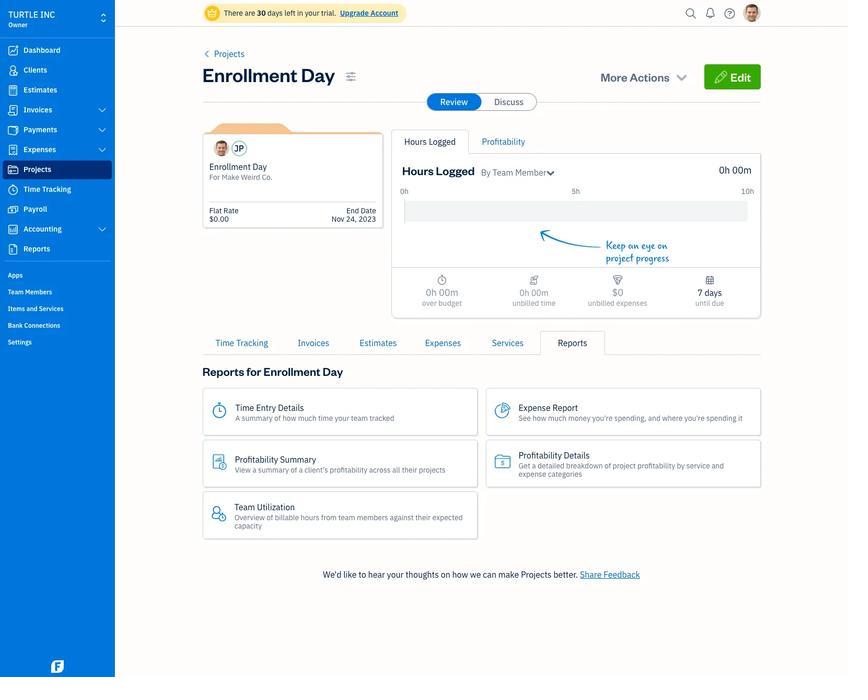 Task type: locate. For each thing, give the bounding box(es) containing it.
against
[[390, 513, 414, 522]]

profitability up the view
[[235, 454, 278, 465]]

dashboard
[[24, 46, 60, 55]]

1 horizontal spatial services
[[493, 338, 524, 348]]

timetracking image
[[437, 274, 448, 287]]

project down keep
[[607, 253, 634, 265]]

we'd like to hear your thoughts on how we can make projects better. share feedback
[[323, 570, 641, 580]]

chevron large down image
[[98, 106, 107, 115], [98, 146, 107, 154], [98, 225, 107, 234]]

reports inside the main element
[[24, 244, 50, 254]]

2 horizontal spatial how
[[533, 413, 547, 423]]

2 you're from the left
[[685, 413, 705, 423]]

1 vertical spatial project
[[613, 461, 636, 470]]

discuss link
[[482, 94, 537, 110]]

2 vertical spatial reports
[[203, 364, 244, 379]]

actions
[[630, 70, 670, 84]]

their right against on the bottom of the page
[[416, 513, 431, 522]]

day for enrollment day
[[301, 62, 335, 87]]

of right breakdown
[[605, 461, 612, 470]]

estimates link
[[3, 81, 112, 100], [346, 331, 411, 355]]

1 vertical spatial reports
[[558, 338, 588, 348]]

due
[[712, 299, 725, 308]]

team inside the main element
[[8, 288, 24, 296]]

0 vertical spatial time tracking link
[[3, 180, 112, 199]]

summary for time
[[242, 413, 273, 423]]

time tracking
[[24, 185, 71, 194], [216, 338, 268, 348]]

0 vertical spatial tracking
[[42, 185, 71, 194]]

0 horizontal spatial services
[[39, 305, 64, 313]]

you're
[[593, 413, 613, 423], [685, 413, 705, 423]]

payment image
[[7, 125, 19, 135]]

days
[[268, 8, 283, 18], [705, 288, 723, 298]]

enrollment for enrollment day
[[203, 62, 298, 87]]

summary down "summary"
[[258, 465, 289, 475]]

invoices up the payments
[[24, 105, 52, 115]]

expenses down the payments
[[24, 145, 56, 154]]

1 horizontal spatial a
[[299, 465, 303, 475]]

0 vertical spatial chevron large down image
[[98, 106, 107, 115]]

a inside profitability details get a detailed breakdown of project profitability by service and expense categories
[[532, 461, 536, 470]]

chevron large down image inside invoices link
[[98, 106, 107, 115]]

1 vertical spatial details
[[564, 450, 590, 461]]

pencil image
[[714, 70, 729, 84]]

time tracking down 'projects' link
[[24, 185, 71, 194]]

profitability for profitability summary
[[330, 465, 368, 475]]

2 chevron large down image from the top
[[98, 146, 107, 154]]

your
[[305, 8, 320, 18], [335, 413, 350, 423], [387, 570, 404, 580]]

team
[[351, 413, 368, 423], [339, 513, 356, 522]]

chevron large down image down payroll link
[[98, 225, 107, 234]]

of down entry
[[275, 413, 281, 423]]

a right get
[[532, 461, 536, 470]]

and right service at the bottom of the page
[[712, 461, 725, 470]]

1 horizontal spatial time
[[541, 299, 556, 308]]

how inside time entry details a summary of how much time your team tracked
[[283, 413, 297, 423]]

0 vertical spatial your
[[305, 8, 320, 18]]

services down the 0h 00m unbilled time
[[493, 338, 524, 348]]

time tracking up for
[[216, 338, 268, 348]]

profitability up by team member
[[482, 137, 526, 147]]

projects right 'chevronleft' image
[[214, 49, 245, 59]]

2 vertical spatial and
[[712, 461, 725, 470]]

go to help image
[[722, 5, 739, 21]]

invoices link up reports for enrollment day at the left bottom of page
[[281, 331, 346, 355]]

profitability
[[638, 461, 676, 470], [330, 465, 368, 475]]

expected
[[433, 513, 463, 522]]

1 vertical spatial days
[[705, 288, 723, 298]]

from
[[321, 513, 337, 522]]

0h inside the 0h 00m unbilled time
[[520, 288, 530, 298]]

0h inside 0h 00m over budget
[[426, 287, 437, 299]]

chevron large down image
[[98, 126, 107, 134]]

tracked
[[370, 413, 395, 423]]

you're right 'where'
[[685, 413, 705, 423]]

owner
[[8, 21, 28, 29]]

connections
[[24, 322, 60, 330]]

timer image
[[7, 185, 19, 195]]

by
[[678, 461, 685, 470]]

0 horizontal spatial details
[[278, 402, 304, 413]]

and left 'where'
[[649, 413, 661, 423]]

2 vertical spatial chevron large down image
[[98, 225, 107, 234]]

on right thoughts
[[441, 570, 451, 580]]

2 horizontal spatial your
[[387, 570, 404, 580]]

1 horizontal spatial reports
[[203, 364, 244, 379]]

0 horizontal spatial reports link
[[3, 240, 112, 259]]

much down report
[[549, 413, 567, 423]]

profitability inside profitability summary view a summary of a client's profitability across all their projects
[[235, 454, 278, 465]]

0 vertical spatial services
[[39, 305, 64, 313]]

chart image
[[7, 224, 19, 235]]

projects right make
[[521, 570, 552, 580]]

0 horizontal spatial projects
[[24, 165, 51, 174]]

0 horizontal spatial you're
[[593, 413, 613, 423]]

their inside profitability summary view a summary of a client's profitability across all their projects
[[402, 465, 418, 475]]

member
[[516, 167, 547, 178]]

project right breakdown
[[613, 461, 636, 470]]

2 vertical spatial day
[[323, 364, 343, 379]]

1 vertical spatial invoices link
[[281, 331, 346, 355]]

1 horizontal spatial tracking
[[236, 338, 268, 348]]

projects
[[214, 49, 245, 59], [24, 165, 51, 174], [521, 570, 552, 580]]

team up the overview
[[235, 502, 255, 512]]

0 vertical spatial on
[[658, 240, 668, 252]]

team utilization overview of billable hours from team members against their expected capacity
[[235, 502, 463, 531]]

freshbooks image
[[49, 661, 66, 673]]

a down "summary"
[[299, 465, 303, 475]]

team for members
[[8, 288, 24, 296]]

invoices link
[[3, 101, 112, 120], [281, 331, 346, 355]]

2 much from the left
[[549, 413, 567, 423]]

team members link
[[3, 284, 112, 300]]

0 vertical spatial logged
[[429, 137, 456, 147]]

spending,
[[615, 413, 647, 423]]

chevron large down image for accounting
[[98, 225, 107, 234]]

summary inside profitability summary view a summary of a client's profitability across all their projects
[[258, 465, 289, 475]]

$0.00
[[209, 214, 229, 224]]

logged inside 'button'
[[429, 137, 456, 147]]

2 horizontal spatial a
[[532, 461, 536, 470]]

day left settings for this project icon on the left top
[[301, 62, 335, 87]]

1 horizontal spatial profitability
[[638, 461, 676, 470]]

of down utilization
[[267, 513, 273, 522]]

expenses down the budget
[[425, 338, 462, 348]]

notifications image
[[703, 3, 719, 24]]

unbilled down invoices icon
[[513, 299, 540, 308]]

summary down entry
[[242, 413, 273, 423]]

0 vertical spatial hours
[[405, 137, 427, 147]]

1 chevron large down image from the top
[[98, 106, 107, 115]]

0 vertical spatial and
[[27, 305, 37, 313]]

team left tracked at the bottom
[[351, 413, 368, 423]]

1 vertical spatial time tracking
[[216, 338, 268, 348]]

details right entry
[[278, 402, 304, 413]]

1 horizontal spatial estimates
[[360, 338, 397, 348]]

much
[[298, 413, 317, 423], [549, 413, 567, 423]]

of inside time entry details a summary of how much time your team tracked
[[275, 413, 281, 423]]

1 vertical spatial hours logged
[[403, 163, 475, 178]]

there
[[224, 8, 243, 18]]

on right eye
[[658, 240, 668, 252]]

and right items
[[27, 305, 37, 313]]

days right 30
[[268, 8, 283, 18]]

expense report see how much money you're spending, and where you're spending it
[[519, 402, 743, 423]]

end date nov 24, 2023
[[332, 206, 376, 224]]

team down apps
[[8, 288, 24, 296]]

team inside time entry details a summary of how much time your team tracked
[[351, 413, 368, 423]]

1 vertical spatial logged
[[436, 163, 475, 178]]

report
[[553, 402, 578, 413]]

0 horizontal spatial time tracking
[[24, 185, 71, 194]]

invoices link up payments link
[[3, 101, 112, 120]]

0 vertical spatial expenses link
[[3, 141, 112, 160]]

1 vertical spatial team
[[339, 513, 356, 522]]

0 horizontal spatial how
[[283, 413, 297, 423]]

0 horizontal spatial days
[[268, 8, 283, 18]]

1 unbilled from the left
[[513, 299, 540, 308]]

profitability for profitability
[[482, 137, 526, 147]]

day up the co.
[[253, 162, 267, 172]]

2 vertical spatial projects
[[521, 570, 552, 580]]

chevrondown image
[[675, 70, 689, 84]]

inc
[[40, 9, 55, 20]]

00m up 10h
[[733, 164, 752, 176]]

00m inside the 0h 00m unbilled time
[[532, 288, 549, 298]]

time tracking link up for
[[203, 331, 281, 355]]

0 horizontal spatial profitability
[[330, 465, 368, 475]]

expenses
[[24, 145, 56, 154], [425, 338, 462, 348]]

0 horizontal spatial estimates
[[24, 85, 57, 95]]

hours logged down review
[[405, 137, 456, 147]]

your right the hear
[[387, 570, 404, 580]]

co.
[[262, 173, 273, 182]]

details up breakdown
[[564, 450, 590, 461]]

profitability inside profitability details get a detailed breakdown of project profitability by service and expense categories
[[638, 461, 676, 470]]

details
[[278, 402, 304, 413], [564, 450, 590, 461]]

0 horizontal spatial team
[[8, 288, 24, 296]]

1 horizontal spatial team
[[235, 502, 255, 512]]

1 vertical spatial your
[[335, 413, 350, 423]]

Hours Logged Group By field
[[482, 166, 555, 179]]

reports for enrollment day
[[203, 364, 343, 379]]

much inside time entry details a summary of how much time your team tracked
[[298, 413, 317, 423]]

1 vertical spatial enrollment
[[209, 162, 251, 172]]

profitability
[[482, 137, 526, 147], [519, 450, 562, 461], [235, 454, 278, 465]]

chevron large down image down chevron large down icon
[[98, 146, 107, 154]]

dashboard link
[[3, 41, 112, 60]]

0 horizontal spatial invoices link
[[3, 101, 112, 120]]

days up due on the right top of the page
[[705, 288, 723, 298]]

team for utilization
[[235, 502, 255, 512]]

upgrade
[[340, 8, 369, 18]]

00m for 0h 00m unbilled time
[[532, 288, 549, 298]]

a for profitability details
[[532, 461, 536, 470]]

invoices
[[24, 105, 52, 115], [298, 338, 330, 348]]

day inside enrollment day for make weird co.
[[253, 162, 267, 172]]

2 horizontal spatial 00m
[[733, 164, 752, 176]]

0 vertical spatial estimates link
[[3, 81, 112, 100]]

1 vertical spatial expenses
[[425, 338, 462, 348]]

1 horizontal spatial expenses
[[425, 338, 462, 348]]

profitability up detailed
[[519, 450, 562, 461]]

details inside time entry details a summary of how much time your team tracked
[[278, 402, 304, 413]]

tracking down 'projects' link
[[42, 185, 71, 194]]

0 horizontal spatial invoices
[[24, 105, 52, 115]]

7 days until due
[[696, 288, 725, 308]]

upgrade account link
[[338, 8, 399, 18]]

expenses inside the main element
[[24, 145, 56, 154]]

project inside keep an eye on project progress
[[607, 253, 634, 265]]

0 horizontal spatial and
[[27, 305, 37, 313]]

0 horizontal spatial much
[[298, 413, 317, 423]]

of
[[275, 413, 281, 423], [605, 461, 612, 470], [291, 465, 297, 475], [267, 513, 273, 522]]

expense
[[519, 402, 551, 413]]

logged down review
[[429, 137, 456, 147]]

0 horizontal spatial reports
[[24, 244, 50, 254]]

1 horizontal spatial reports link
[[541, 331, 606, 355]]

chevron large down image up chevron large down icon
[[98, 106, 107, 115]]

settings link
[[3, 334, 112, 350]]

reports link
[[3, 240, 112, 259], [541, 331, 606, 355]]

1 horizontal spatial 00m
[[532, 288, 549, 298]]

your right in
[[305, 8, 320, 18]]

how left the "we"
[[453, 570, 469, 580]]

1 vertical spatial their
[[416, 513, 431, 522]]

chevron large down image for expenses
[[98, 146, 107, 154]]

1 vertical spatial time
[[216, 338, 235, 348]]

profitability left across
[[330, 465, 368, 475]]

expenses link up 'projects' link
[[3, 141, 112, 160]]

invoices up reports for enrollment day at the left bottom of page
[[298, 338, 330, 348]]

1 vertical spatial time
[[318, 413, 333, 423]]

2 unbilled from the left
[[589, 299, 615, 308]]

unbilled down expenses icon
[[589, 299, 615, 308]]

1 horizontal spatial estimates link
[[346, 331, 411, 355]]

estimate image
[[7, 85, 19, 96]]

for
[[247, 364, 262, 379]]

clients link
[[3, 61, 112, 80]]

estimates inside the main element
[[24, 85, 57, 95]]

0 vertical spatial details
[[278, 402, 304, 413]]

billable
[[275, 513, 299, 522]]

time
[[24, 185, 40, 194], [216, 338, 235, 348], [236, 402, 254, 413]]

7
[[698, 288, 703, 298]]

1 vertical spatial invoices
[[298, 338, 330, 348]]

0h for 0h 00m unbilled time
[[520, 288, 530, 298]]

of down "summary"
[[291, 465, 297, 475]]

how down expense
[[533, 413, 547, 423]]

payroll
[[24, 205, 47, 214]]

hear
[[368, 570, 385, 580]]

3 chevron large down image from the top
[[98, 225, 107, 234]]

enrollment down projects button
[[203, 62, 298, 87]]

make
[[499, 570, 519, 580]]

services up bank connections link
[[39, 305, 64, 313]]

00m right over
[[439, 287, 459, 299]]

services inside the main element
[[39, 305, 64, 313]]

a right the view
[[253, 465, 257, 475]]

items and services link
[[3, 301, 112, 316]]

0 horizontal spatial time
[[318, 413, 333, 423]]

date
[[361, 206, 376, 215]]

0 vertical spatial their
[[402, 465, 418, 475]]

across
[[370, 465, 391, 475]]

00m inside 0h 00m over budget
[[439, 287, 459, 299]]

time tracking link down 'projects' link
[[3, 180, 112, 199]]

in
[[297, 8, 303, 18]]

0 vertical spatial day
[[301, 62, 335, 87]]

profitability inside profitability summary view a summary of a client's profitability across all their projects
[[330, 465, 368, 475]]

1 horizontal spatial invoices
[[298, 338, 330, 348]]

projects inside button
[[214, 49, 245, 59]]

left
[[285, 8, 296, 18]]

0 vertical spatial time
[[24, 185, 40, 194]]

hours logged down hours logged 'button'
[[403, 163, 475, 178]]

time
[[541, 299, 556, 308], [318, 413, 333, 423]]

$0
[[613, 287, 624, 299]]

team right by
[[493, 167, 514, 178]]

tracking up for
[[236, 338, 268, 348]]

much up "summary"
[[298, 413, 317, 423]]

profitability inside profitability details get a detailed breakdown of project profitability by service and expense categories
[[519, 450, 562, 461]]

search image
[[683, 5, 700, 21]]

enrollment right for
[[264, 364, 321, 379]]

profitability left by
[[638, 461, 676, 470]]

1 horizontal spatial days
[[705, 288, 723, 298]]

eye
[[642, 240, 656, 252]]

2 vertical spatial team
[[235, 502, 255, 512]]

1 horizontal spatial you're
[[685, 413, 705, 423]]

time inside the main element
[[24, 185, 40, 194]]

1 vertical spatial team
[[8, 288, 24, 296]]

enrollment up make
[[209, 162, 251, 172]]

1 vertical spatial chevron large down image
[[98, 146, 107, 154]]

0 vertical spatial projects
[[214, 49, 245, 59]]

rate
[[224, 206, 239, 215]]

0 vertical spatial team
[[351, 413, 368, 423]]

0 vertical spatial time
[[541, 299, 556, 308]]

0 vertical spatial reports
[[24, 244, 50, 254]]

enrollment
[[203, 62, 298, 87], [209, 162, 251, 172], [264, 364, 321, 379]]

we
[[470, 570, 481, 580]]

by
[[482, 167, 491, 178]]

team inside team utilization overview of billable hours from team members against their expected capacity
[[235, 502, 255, 512]]

more actions button
[[592, 64, 699, 89]]

expenses link down the budget
[[411, 331, 476, 355]]

chevron large down image for invoices
[[98, 106, 107, 115]]

service
[[687, 461, 711, 470]]

day up time entry details a summary of how much time your team tracked
[[323, 364, 343, 379]]

1 much from the left
[[298, 413, 317, 423]]

0 vertical spatial estimates
[[24, 85, 57, 95]]

day
[[301, 62, 335, 87], [253, 162, 267, 172], [323, 364, 343, 379]]

team right "from" at the left bottom of the page
[[339, 513, 356, 522]]

0h
[[720, 164, 731, 176], [400, 187, 409, 196], [426, 287, 437, 299], [520, 288, 530, 298]]

where
[[663, 413, 683, 423]]

bank connections link
[[3, 317, 112, 333]]

2 horizontal spatial and
[[712, 461, 725, 470]]

a
[[532, 461, 536, 470], [253, 465, 257, 475], [299, 465, 303, 475]]

projects button
[[203, 48, 245, 60]]

2 horizontal spatial time
[[236, 402, 254, 413]]

how up "summary"
[[283, 413, 297, 423]]

0 horizontal spatial estimates link
[[3, 81, 112, 100]]

logged left by
[[436, 163, 475, 178]]

hours logged button
[[405, 135, 456, 148]]

tracking
[[42, 185, 71, 194], [236, 338, 268, 348]]

30
[[257, 8, 266, 18]]

0 horizontal spatial tracking
[[42, 185, 71, 194]]

team
[[493, 167, 514, 178], [8, 288, 24, 296], [235, 502, 255, 512]]

enrollment inside enrollment day for make weird co.
[[209, 162, 251, 172]]

1 vertical spatial estimates
[[360, 338, 397, 348]]

1 horizontal spatial time tracking link
[[203, 331, 281, 355]]

projects right 'project' image on the top left of the page
[[24, 165, 51, 174]]

your left tracked at the bottom
[[335, 413, 350, 423]]

1 horizontal spatial your
[[335, 413, 350, 423]]

summary inside time entry details a summary of how much time your team tracked
[[242, 413, 273, 423]]

chevron large down image inside accounting "link"
[[98, 225, 107, 234]]

you're right money
[[593, 413, 613, 423]]

their right all
[[402, 465, 418, 475]]

1 vertical spatial projects
[[24, 165, 51, 174]]

and
[[27, 305, 37, 313], [649, 413, 661, 423], [712, 461, 725, 470]]

00m down invoices icon
[[532, 288, 549, 298]]

more actions
[[601, 70, 670, 84]]

profitability for profitability summary view a summary of a client's profitability across all their projects
[[235, 454, 278, 465]]

2 vertical spatial enrollment
[[264, 364, 321, 379]]

1 horizontal spatial invoices link
[[281, 331, 346, 355]]



Task type: describe. For each thing, give the bounding box(es) containing it.
time inside time entry details a summary of how much time your team tracked
[[236, 402, 254, 413]]

spending
[[707, 413, 737, 423]]

get
[[519, 461, 531, 470]]

apps
[[8, 271, 23, 279]]

of inside profitability summary view a summary of a client's profitability across all their projects
[[291, 465, 297, 475]]

invoice image
[[7, 105, 19, 116]]

there are 30 days left in your trial. upgrade account
[[224, 8, 399, 18]]

flat rate $0.00
[[209, 206, 239, 224]]

nov
[[332, 214, 345, 224]]

day for enrollment day for make weird co.
[[253, 162, 267, 172]]

0 horizontal spatial your
[[305, 8, 320, 18]]

all
[[393, 465, 401, 475]]

make
[[222, 173, 240, 182]]

members
[[25, 288, 52, 296]]

items and services
[[8, 305, 64, 313]]

0h 00m unbilled time
[[513, 288, 556, 308]]

0 horizontal spatial on
[[441, 570, 451, 580]]

expense image
[[7, 145, 19, 155]]

expenses image
[[613, 274, 624, 287]]

projects inside the main element
[[24, 165, 51, 174]]

profitability button
[[482, 135, 526, 148]]

and inside profitability details get a detailed breakdown of project profitability by service and expense categories
[[712, 461, 725, 470]]

members
[[357, 513, 389, 522]]

profitability summary view a summary of a client's profitability across all their projects
[[235, 454, 446, 475]]

profitability for profitability details
[[638, 461, 676, 470]]

report image
[[7, 244, 19, 255]]

chevronleft image
[[203, 48, 212, 60]]

project image
[[7, 165, 19, 175]]

weird
[[241, 173, 260, 182]]

0h for 0h
[[400, 187, 409, 196]]

apps link
[[3, 267, 112, 283]]

1 horizontal spatial expenses link
[[411, 331, 476, 355]]

thoughts
[[406, 570, 439, 580]]

your inside time entry details a summary of how much time your team tracked
[[335, 413, 350, 423]]

1 vertical spatial hours
[[403, 163, 434, 178]]

0 vertical spatial reports link
[[3, 240, 112, 259]]

and inside items and services link
[[27, 305, 37, 313]]

settings for this project image
[[346, 71, 357, 83]]

0 vertical spatial hours logged
[[405, 137, 456, 147]]

invoices inside the main element
[[24, 105, 52, 115]]

projects
[[419, 465, 446, 475]]

0h 00m
[[720, 164, 752, 176]]

payments
[[24, 125, 57, 134]]

their inside team utilization overview of billable hours from team members against their expected capacity
[[416, 513, 431, 522]]

over
[[422, 299, 437, 308]]

1 you're from the left
[[593, 413, 613, 423]]

edit
[[731, 70, 752, 84]]

client's
[[305, 465, 328, 475]]

breakdown
[[567, 461, 603, 470]]

0 vertical spatial days
[[268, 8, 283, 18]]

discuss
[[495, 97, 524, 107]]

on inside keep an eye on project progress
[[658, 240, 668, 252]]

crown image
[[207, 8, 218, 19]]

share feedback button
[[581, 569, 641, 581]]

capacity
[[235, 521, 262, 531]]

expense
[[519, 469, 547, 479]]

keep an eye on project progress
[[607, 240, 670, 265]]

of inside team utilization overview of billable hours from team members against their expected capacity
[[267, 513, 273, 522]]

tracking inside the main element
[[42, 185, 71, 194]]

turtle
[[8, 9, 38, 20]]

hours inside 'button'
[[405, 137, 427, 147]]

flat
[[209, 206, 222, 215]]

dashboard image
[[7, 46, 19, 56]]

2023
[[359, 214, 376, 224]]

estimates link for bottommost invoices link
[[346, 331, 411, 355]]

00m for 0h 00m over budget
[[439, 287, 459, 299]]

2 horizontal spatial reports
[[558, 338, 588, 348]]

1 horizontal spatial time tracking
[[216, 338, 268, 348]]

by team member
[[482, 167, 547, 178]]

payroll link
[[3, 200, 112, 219]]

1 horizontal spatial how
[[453, 570, 469, 580]]

until
[[696, 299, 711, 308]]

00m for 0h 00m
[[733, 164, 752, 176]]

estimates link for clients link
[[3, 81, 112, 100]]

money image
[[7, 205, 19, 215]]

it
[[739, 413, 743, 423]]

and inside expense report see how much money you're spending, and where you're spending it
[[649, 413, 661, 423]]

client image
[[7, 65, 19, 76]]

5h
[[572, 187, 581, 196]]

1 vertical spatial services
[[493, 338, 524, 348]]

an
[[629, 240, 640, 252]]

profitability for profitability details get a detailed breakdown of project profitability by service and expense categories
[[519, 450, 562, 461]]

1 vertical spatial reports link
[[541, 331, 606, 355]]

expenses
[[617, 299, 648, 308]]

2 vertical spatial your
[[387, 570, 404, 580]]

10h
[[742, 187, 755, 196]]

settings
[[8, 338, 32, 346]]

a for profitability summary
[[253, 465, 257, 475]]

0 horizontal spatial expenses link
[[3, 141, 112, 160]]

can
[[483, 570, 497, 580]]

time inside the 0h 00m unbilled time
[[541, 299, 556, 308]]

feedback
[[604, 570, 641, 580]]

categories
[[548, 469, 583, 479]]

unbilled inside the 0h 00m unbilled time
[[513, 299, 540, 308]]

enrollment day for make weird co.
[[209, 162, 273, 182]]

to
[[359, 570, 367, 580]]

items
[[8, 305, 25, 313]]

a
[[236, 413, 240, 423]]

end
[[347, 206, 359, 215]]

better.
[[554, 570, 579, 580]]

account
[[371, 8, 399, 18]]

much inside expense report see how much money you're spending, and where you're spending it
[[549, 413, 567, 423]]

enrollment for enrollment day for make weird co.
[[209, 162, 251, 172]]

accounting link
[[3, 220, 112, 239]]

clients
[[24, 65, 47, 75]]

calendar image
[[706, 274, 715, 287]]

0 vertical spatial invoices link
[[3, 101, 112, 120]]

progress
[[637, 253, 670, 265]]

services link
[[476, 331, 541, 355]]

see
[[519, 413, 531, 423]]

1 horizontal spatial time
[[216, 338, 235, 348]]

0h for 0h 00m over budget
[[426, 287, 437, 299]]

team members
[[8, 288, 52, 296]]

keep
[[607, 240, 626, 252]]

of inside profitability details get a detailed breakdown of project profitability by service and expense categories
[[605, 461, 612, 470]]

24,
[[346, 214, 357, 224]]

invoices image
[[530, 274, 539, 287]]

project inside profitability details get a detailed breakdown of project profitability by service and expense categories
[[613, 461, 636, 470]]

team inside team utilization overview of billable hours from team members against their expected capacity
[[339, 513, 356, 522]]

0h for 0h 00m
[[720, 164, 731, 176]]

main element
[[0, 0, 141, 677]]

team inside hours logged group by "field"
[[493, 167, 514, 178]]

how inside expense report see how much money you're spending, and where you're spending it
[[533, 413, 547, 423]]

days inside '7 days until due'
[[705, 288, 723, 298]]

summary for profitability
[[258, 465, 289, 475]]

enrollment day
[[203, 62, 335, 87]]

0 horizontal spatial time tracking link
[[3, 180, 112, 199]]

time tracking inside the main element
[[24, 185, 71, 194]]

review link
[[427, 94, 482, 110]]

0h 00m over budget
[[422, 287, 462, 308]]

details inside profitability details get a detailed breakdown of project profitability by service and expense categories
[[564, 450, 590, 461]]

hours
[[301, 513, 320, 522]]

unbilled inside $0 unbilled expenses
[[589, 299, 615, 308]]

time inside time entry details a summary of how much time your team tracked
[[318, 413, 333, 423]]

budget
[[439, 299, 462, 308]]

more
[[601, 70, 628, 84]]

entry
[[256, 402, 276, 413]]

2 horizontal spatial projects
[[521, 570, 552, 580]]



Task type: vqa. For each thing, say whether or not it's contained in the screenshot.
Manual on the right bottom
no



